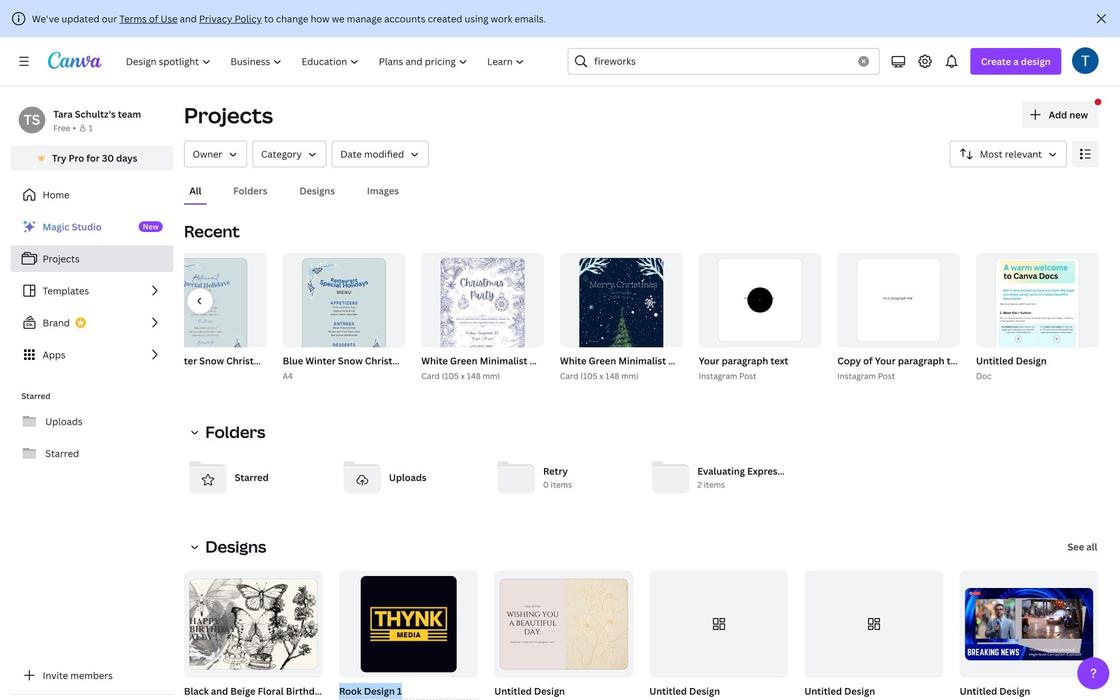 Task type: vqa. For each thing, say whether or not it's contained in the screenshot.
Vocabulary
no



Task type: describe. For each thing, give the bounding box(es) containing it.
Owner button
[[184, 141, 247, 167]]

Date modified button
[[332, 141, 429, 167]]

top level navigation element
[[117, 48, 536, 75]]

Sort by button
[[950, 141, 1067, 167]]

tara schultz's team image
[[19, 107, 45, 133]]

tara schultz image
[[1072, 47, 1099, 74]]



Task type: locate. For each thing, give the bounding box(es) containing it.
list
[[11, 213, 173, 368]]

group
[[141, 253, 300, 383], [280, 253, 439, 383], [419, 253, 667, 383], [421, 253, 544, 377], [558, 253, 805, 383], [560, 253, 683, 377], [696, 253, 822, 383], [699, 253, 822, 347], [835, 253, 965, 383], [838, 253, 960, 347], [974, 253, 1099, 383], [976, 253, 1099, 377], [181, 571, 351, 700], [184, 571, 323, 678], [337, 571, 478, 700], [339, 571, 478, 678], [492, 571, 634, 700], [494, 571, 634, 678], [647, 571, 789, 700], [650, 571, 789, 678], [802, 571, 944, 700], [805, 571, 944, 678], [957, 571, 1099, 700], [960, 571, 1099, 678]]

Category button
[[252, 141, 327, 167]]

None search field
[[568, 48, 880, 75]]

None field
[[339, 683, 478, 700]]

tara schultz's team element
[[19, 107, 45, 133]]

Search search field
[[595, 49, 851, 74]]



